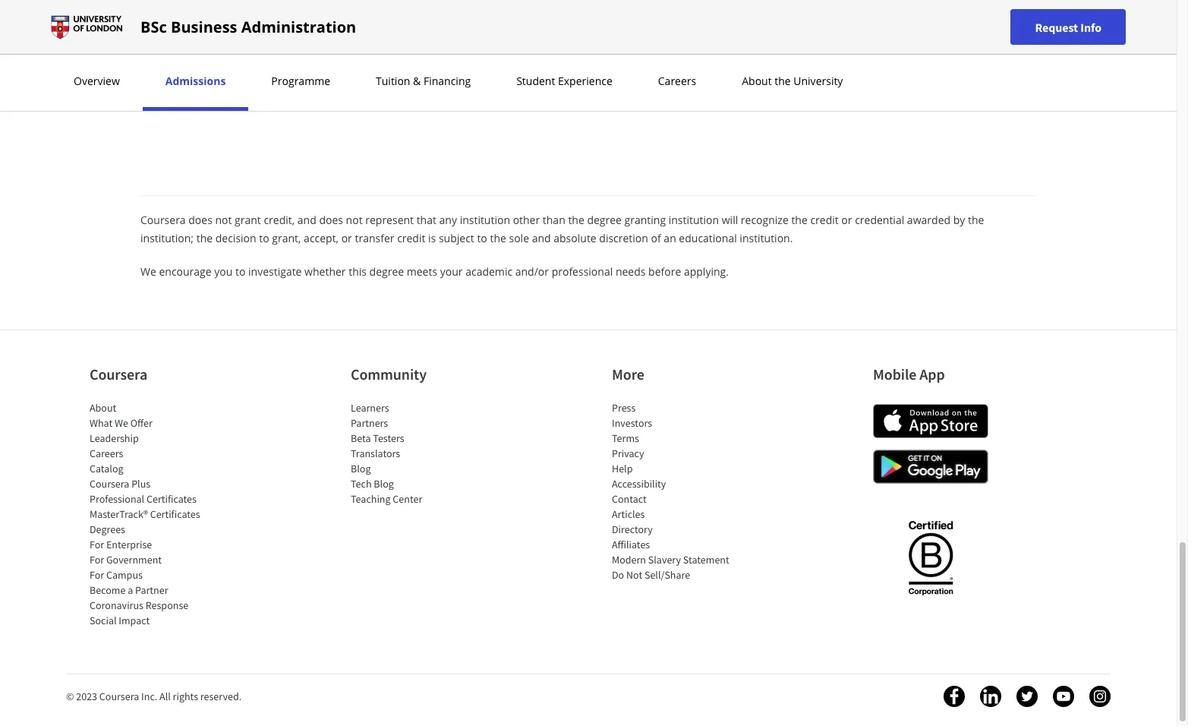 Task type: locate. For each thing, give the bounding box(es) containing it.
3 bachelor's from the left
[[689, 67, 741, 81]]

we inside about what we offer leadership careers catalog coursera plus professional certificates mastertrack® certificates degrees for enterprise for government for campus become a partner coronavirus response social impact
[[115, 416, 128, 430]]

1 vertical spatial we
[[115, 416, 128, 430]]

student experience
[[517, 74, 613, 88]]

administration
[[241, 16, 356, 37]]

0 horizontal spatial institution
[[460, 213, 510, 227]]

2 institution from the left
[[669, 213, 719, 227]]

we left encourage
[[141, 264, 156, 279]]

accept,
[[304, 231, 339, 245]]

for down degrees
[[90, 538, 104, 552]]

of right 72%
[[88, 67, 98, 81]]

1 vertical spatial careers
[[90, 447, 123, 460]]

coursera down catalog link
[[90, 477, 129, 491]]

or
[[842, 213, 853, 227], [342, 231, 352, 245]]

1 horizontal spatial careers link
[[654, 74, 701, 88]]

careers right higher
[[658, 74, 697, 88]]

2 for from the top
[[90, 553, 104, 567]]

for up the become
[[90, 568, 104, 582]]

not
[[627, 568, 643, 582]]

social
[[90, 614, 117, 627]]

the right recognize
[[792, 213, 808, 227]]

0 horizontal spatial credit
[[397, 231, 426, 245]]

for up for campus link
[[90, 553, 104, 567]]

0 vertical spatial careers link
[[654, 74, 701, 88]]

1 horizontal spatial to
[[259, 231, 269, 245]]

not up decision
[[215, 213, 232, 227]]

of left an
[[651, 231, 661, 245]]

had down "female"
[[154, 67, 173, 81]]

1 vertical spatial blog
[[374, 477, 394, 491]]

institution.
[[740, 231, 793, 245]]

than right higher
[[655, 67, 678, 81]]

accessibility link
[[612, 477, 667, 491]]

0 horizontal spatial of
[[88, 67, 98, 81]]

and left the student
[[487, 67, 506, 81]]

0 horizontal spatial bachelor's
[[254, 67, 305, 81]]

2 horizontal spatial bachelor's
[[689, 67, 741, 81]]

programme
[[271, 74, 330, 88]]

list containing about
[[90, 400, 219, 628]]

list containing learners
[[351, 400, 480, 507]]

0 vertical spatial certificates
[[147, 492, 197, 506]]

1 vertical spatial about
[[90, 401, 116, 415]]

investors link
[[612, 416, 653, 430]]

contact link
[[612, 492, 647, 506]]

about up "what"
[[90, 401, 116, 415]]

decision
[[216, 231, 257, 245]]

whether
[[305, 264, 346, 279]]

what we offer link
[[90, 416, 153, 430]]

about left university
[[742, 74, 772, 88]]

8% right financing
[[509, 67, 524, 81]]

coursera inside the coursera does not grant credit, and does not represent that any institution other than the degree granting institution will recognize the credit or credential awarded by the institution; the decision to grant, accept, or transfer credit is subject to the sole and absolute discretion of an educational institution.
[[141, 213, 186, 227]]

do
[[612, 568, 625, 582]]

0 vertical spatial or
[[842, 213, 853, 227]]

1 horizontal spatial of
[[651, 231, 661, 245]]

coursera up 'institution;'
[[141, 213, 186, 227]]

we
[[141, 264, 156, 279], [115, 416, 128, 430]]

center
[[393, 492, 423, 506]]

blog
[[351, 462, 371, 476], [374, 477, 394, 491]]

logo of certified b corporation image
[[900, 512, 962, 603]]

blog up 'tech'
[[351, 462, 371, 476]]

0 horizontal spatial 8%
[[348, 67, 363, 81]]

1 vertical spatial credit
[[397, 231, 426, 245]]

catalog
[[90, 462, 123, 476]]

affiliates link
[[612, 538, 650, 552]]

1 vertical spatial or
[[342, 231, 352, 245]]

investigate
[[248, 264, 302, 279]]

0 horizontal spatial and
[[298, 213, 317, 227]]

help
[[612, 462, 633, 476]]

1 horizontal spatial institution
[[669, 213, 719, 227]]

press link
[[612, 401, 636, 415]]

directory
[[612, 523, 653, 536]]

1 vertical spatial careers link
[[90, 447, 123, 460]]

female
[[139, 34, 173, 49]]

3 had from the left
[[365, 67, 384, 81]]

about for about the university
[[742, 74, 772, 88]]

coursera linkedin image
[[981, 686, 1002, 707]]

list containing students from over 16 countries
[[57, 0, 768, 98]]

list for community
[[351, 400, 480, 507]]

1 horizontal spatial careers
[[658, 74, 697, 88]]

modern slavery statement link
[[612, 553, 730, 567]]

to left grant,
[[259, 231, 269, 245]]

1 vertical spatial for
[[90, 553, 104, 567]]

credit,
[[264, 213, 295, 227]]

request info button
[[1011, 9, 1127, 45]]

had left less
[[176, 67, 195, 81]]

request
[[1036, 19, 1079, 35]]

1 vertical spatial of
[[651, 231, 661, 245]]

0 vertical spatial and
[[487, 67, 506, 81]]

2 horizontal spatial to
[[477, 231, 488, 245]]

than right other
[[543, 213, 566, 227]]

terms
[[612, 431, 640, 445]]

the left university
[[775, 74, 791, 88]]

0 horizontal spatial careers
[[90, 447, 123, 460]]

coronavirus
[[90, 599, 144, 612]]

testers
[[373, 431, 405, 445]]

blog up teaching center link
[[374, 477, 394, 491]]

institution up subject
[[460, 213, 510, 227]]

student experience link
[[512, 74, 617, 88]]

your
[[440, 264, 463, 279]]

and right the sole
[[532, 231, 551, 245]]

transfer
[[355, 231, 395, 245]]

2 not from the left
[[346, 213, 363, 227]]

about what we offer leadership careers catalog coursera plus professional certificates mastertrack® certificates degrees for enterprise for government for campus become a partner coronavirus response social impact
[[90, 401, 200, 627]]

list for more
[[612, 400, 741, 583]]

by
[[954, 213, 966, 227]]

before
[[649, 264, 682, 279]]

privacy
[[612, 447, 645, 460]]

for government link
[[90, 553, 162, 567]]

1 horizontal spatial we
[[141, 264, 156, 279]]

articles link
[[612, 507, 645, 521]]

a right less
[[245, 67, 251, 81]]

professional
[[90, 492, 144, 506]]

and up the accept,
[[298, 213, 317, 227]]

had left &
[[365, 67, 384, 81]]

certificates down professional certificates link
[[150, 507, 200, 521]]

1 8% from the left
[[348, 67, 363, 81]]

1 horizontal spatial 8%
[[509, 67, 524, 81]]

to right subject
[[477, 231, 488, 245]]

credential
[[855, 213, 905, 227]]

overview
[[74, 74, 120, 88]]

1 for from the top
[[90, 538, 104, 552]]

tech blog link
[[351, 477, 394, 491]]

72% of applicants had had less than a bachelor's degree; 8% had a bachelor's degree and 8% had a qualification higher than a bachelor's degree
[[65, 67, 741, 97]]

careers link right higher
[[654, 74, 701, 88]]

coursera does not grant credit, and does not represent that any institution other than the degree granting institution will recognize the credit or credential awarded by the institution; the decision to grant, accept, or transfer credit is subject to the sole and absolute discretion of an educational institution.
[[141, 213, 985, 245]]

had left experience
[[526, 67, 545, 81]]

0 horizontal spatial about
[[90, 401, 116, 415]]

careers link up catalog
[[90, 447, 123, 460]]

1 horizontal spatial and
[[487, 67, 506, 81]]

does up the accept,
[[319, 213, 343, 227]]

0 horizontal spatial we
[[115, 416, 128, 430]]

than inside the coursera does not grant credit, and does not represent that any institution other than the degree granting institution will recognize the credit or credential awarded by the institution; the decision to grant, accept, or transfer credit is subject to the sole and absolute discretion of an educational institution.
[[543, 213, 566, 227]]

degree up discretion
[[588, 213, 622, 227]]

1 horizontal spatial credit
[[811, 213, 839, 227]]

of
[[88, 67, 98, 81], [651, 231, 661, 245]]

0 vertical spatial for
[[90, 538, 104, 552]]

than right less
[[219, 67, 242, 81]]

discretion
[[600, 231, 649, 245]]

list
[[57, 0, 768, 98], [90, 400, 219, 628], [351, 400, 480, 507], [612, 400, 741, 583]]

coursera youtube image
[[1054, 686, 1075, 707]]

1 horizontal spatial does
[[319, 213, 343, 227]]

applicants
[[101, 67, 152, 81]]

certificates up mastertrack® certificates link
[[147, 492, 197, 506]]

the left the sole
[[490, 231, 507, 245]]

1 horizontal spatial not
[[346, 213, 363, 227]]

list for coursera
[[90, 400, 219, 628]]

0 horizontal spatial not
[[215, 213, 232, 227]]

enterprise
[[106, 538, 152, 552]]

credit left credential
[[811, 213, 839, 227]]

45%
[[65, 34, 85, 49]]

translators link
[[351, 447, 400, 460]]

1 horizontal spatial bachelor's
[[396, 67, 447, 81]]

privacy link
[[612, 447, 645, 460]]

list containing press
[[612, 400, 741, 583]]

1 horizontal spatial than
[[543, 213, 566, 227]]

credit left is
[[397, 231, 426, 245]]

more
[[612, 365, 645, 384]]

and inside 72% of applicants had had less than a bachelor's degree; 8% had a bachelor's degree and 8% had a qualification higher than a bachelor's degree
[[487, 67, 506, 81]]

a down campus
[[128, 583, 133, 597]]

university of london image
[[51, 15, 122, 39]]

app
[[920, 365, 946, 384]]

blog link
[[351, 462, 371, 476]]

not up transfer
[[346, 213, 363, 227]]

0 horizontal spatial does
[[189, 213, 213, 227]]

2 does from the left
[[319, 213, 343, 227]]

0 horizontal spatial than
[[219, 67, 242, 81]]

bachelor's
[[254, 67, 305, 81], [396, 67, 447, 81], [689, 67, 741, 81]]

careers inside about what we offer leadership careers catalog coursera plus professional certificates mastertrack® certificates degrees for enterprise for government for campus become a partner coronavirus response social impact
[[90, 447, 123, 460]]

institution up educational
[[669, 213, 719, 227]]

0 vertical spatial careers
[[658, 74, 697, 88]]

coursera inside about what we offer leadership careers catalog coursera plus professional certificates mastertrack® certificates degrees for enterprise for government for campus become a partner coronavirus response social impact
[[90, 477, 129, 491]]

not
[[215, 213, 232, 227], [346, 213, 363, 227]]

2 vertical spatial for
[[90, 568, 104, 582]]

over
[[138, 1, 160, 15]]

1 does from the left
[[189, 213, 213, 227]]

about for about what we offer leadership careers catalog coursera plus professional certificates mastertrack® certificates degrees for enterprise for government for campus become a partner coronavirus response social impact
[[90, 401, 116, 415]]

1 institution from the left
[[460, 213, 510, 227]]

0 vertical spatial of
[[88, 67, 98, 81]]

grant,
[[272, 231, 301, 245]]

from
[[111, 1, 136, 15]]

careers up catalog
[[90, 447, 123, 460]]

translators
[[351, 447, 400, 460]]

coursera up about link
[[90, 365, 148, 384]]

2 horizontal spatial and
[[532, 231, 551, 245]]

government
[[106, 553, 162, 567]]

financing
[[424, 74, 471, 88]]

a left experience
[[548, 67, 554, 81]]

bsc
[[141, 16, 167, 37]]

0 horizontal spatial or
[[342, 231, 352, 245]]

degree inside the coursera does not grant credit, and does not represent that any institution other than the degree granting institution will recognize the credit or credential awarded by the institution; the decision to grant, accept, or transfer credit is subject to the sole and absolute discretion of an educational institution.
[[588, 213, 622, 227]]

1 horizontal spatial about
[[742, 74, 772, 88]]

0 vertical spatial about
[[742, 74, 772, 88]]

or right the accept,
[[342, 231, 352, 245]]

awarded
[[908, 213, 951, 227]]

the up absolute
[[568, 213, 585, 227]]

or left credential
[[842, 213, 853, 227]]

we up leadership
[[115, 416, 128, 430]]

does up 'institution;'
[[189, 213, 213, 227]]

to right you
[[236, 264, 246, 279]]

admissions
[[165, 74, 226, 88]]

0 horizontal spatial blog
[[351, 462, 371, 476]]

degrees
[[90, 523, 125, 536]]

a right higher
[[681, 67, 687, 81]]

absolute
[[554, 231, 597, 245]]

for campus link
[[90, 568, 143, 582]]

1 not from the left
[[215, 213, 232, 227]]

8% right the degree;
[[348, 67, 363, 81]]

about inside about what we offer leadership careers catalog coursera plus professional certificates mastertrack® certificates degrees for enterprise for government for campus become a partner coronavirus response social impact
[[90, 401, 116, 415]]

articles
[[612, 507, 645, 521]]



Task type: describe. For each thing, give the bounding box(es) containing it.
overview link
[[69, 74, 124, 88]]

students
[[65, 1, 109, 15]]

student
[[517, 74, 556, 88]]

beta testers link
[[351, 431, 405, 445]]

offer
[[130, 416, 153, 430]]

statement
[[684, 553, 730, 567]]

sole
[[509, 231, 529, 245]]

a left &
[[387, 67, 393, 81]]

2 vertical spatial and
[[532, 231, 551, 245]]

tech
[[351, 477, 372, 491]]

that
[[417, 213, 437, 227]]

2 had from the left
[[176, 67, 195, 81]]

mobile app
[[874, 365, 946, 384]]

1 vertical spatial certificates
[[150, 507, 200, 521]]

4 had from the left
[[526, 67, 545, 81]]

0 vertical spatial we
[[141, 264, 156, 279]]

72%
[[65, 67, 85, 81]]

sell/share
[[645, 568, 691, 582]]

needs
[[616, 264, 646, 279]]

other
[[513, 213, 540, 227]]

press
[[612, 401, 636, 415]]

3 for from the top
[[90, 568, 104, 582]]

download on the app store image
[[874, 404, 989, 438]]

coursera plus link
[[90, 477, 151, 491]]

2 8% from the left
[[509, 67, 524, 81]]

the right by
[[969, 213, 985, 227]]

coursera instagram image
[[1090, 686, 1111, 707]]

do not sell/share link
[[612, 568, 691, 582]]

coronavirus response link
[[90, 599, 189, 612]]

of inside 72% of applicants had had less than a bachelor's degree; 8% had a bachelor's degree and 8% had a qualification higher than a bachelor's degree
[[88, 67, 98, 81]]

partners
[[351, 416, 388, 430]]

55%
[[115, 34, 136, 49]]

partner
[[135, 583, 168, 597]]

degree;
[[308, 67, 345, 81]]

impact
[[119, 614, 150, 627]]

tuition
[[376, 74, 411, 88]]

less
[[198, 67, 217, 81]]

an
[[664, 231, 677, 245]]

will
[[722, 213, 739, 227]]

you
[[214, 264, 233, 279]]

0 vertical spatial credit
[[811, 213, 839, 227]]

coursera left inc.
[[99, 690, 139, 703]]

learners link
[[351, 401, 389, 415]]

45% male 55% female
[[65, 34, 173, 49]]

the left decision
[[197, 231, 213, 245]]

© 2023 coursera inc. all rights reserved.
[[66, 690, 242, 703]]

about the university link
[[738, 74, 848, 88]]

admissions link
[[161, 74, 230, 88]]

for enterprise link
[[90, 538, 152, 552]]

professional certificates link
[[90, 492, 197, 506]]

and/or
[[516, 264, 549, 279]]

male
[[88, 34, 113, 49]]

inc.
[[141, 690, 157, 703]]

help link
[[612, 462, 633, 476]]

institution;
[[141, 231, 194, 245]]

tuition & financing
[[376, 74, 471, 88]]

degree down 72%
[[65, 83, 99, 97]]

subject
[[439, 231, 475, 245]]

©
[[66, 690, 74, 703]]

is
[[428, 231, 436, 245]]

professional
[[552, 264, 613, 279]]

0 horizontal spatial to
[[236, 264, 246, 279]]

coursera facebook image
[[944, 686, 966, 707]]

2 bachelor's from the left
[[396, 67, 447, 81]]

rights
[[173, 690, 198, 703]]

0 vertical spatial blog
[[351, 462, 371, 476]]

press investors terms privacy help accessibility contact articles directory affiliates modern slavery statement do not sell/share
[[612, 401, 730, 582]]

1 horizontal spatial or
[[842, 213, 853, 227]]

72% of applicants had had less than a bachelor's degree; 8% had a bachelor's degree and 8% had a qualification higher than a bachelor's degree list item
[[65, 66, 768, 98]]

of inside the coursera does not grant credit, and does not represent that any institution other than the degree granting institution will recognize the credit or credential awarded by the institution; the decision to grant, accept, or transfer credit is subject to the sole and absolute discretion of an educational institution.
[[651, 231, 661, 245]]

higher
[[621, 67, 653, 81]]

a inside about what we offer leadership careers catalog coursera plus professional certificates mastertrack® certificates degrees for enterprise for government for campus become a partner coronavirus response social impact
[[128, 583, 133, 597]]

1 horizontal spatial blog
[[374, 477, 394, 491]]

grant
[[235, 213, 261, 227]]

accessibility
[[612, 477, 667, 491]]

recognize
[[741, 213, 789, 227]]

educational
[[679, 231, 737, 245]]

modern
[[612, 553, 646, 567]]

teaching
[[351, 492, 391, 506]]

1 vertical spatial and
[[298, 213, 317, 227]]

leadership link
[[90, 431, 139, 445]]

directory link
[[612, 523, 653, 536]]

catalog link
[[90, 462, 123, 476]]

coursera twitter image
[[1017, 686, 1038, 707]]

16
[[163, 1, 175, 15]]

tuition & financing link
[[371, 74, 476, 88]]

get it on google play image
[[874, 450, 989, 484]]

students from over 16 countries
[[65, 1, 224, 15]]

degree right this
[[370, 264, 404, 279]]

mastertrack® certificates link
[[90, 507, 200, 521]]

response
[[146, 599, 189, 612]]

mobile
[[874, 365, 917, 384]]

1 bachelor's from the left
[[254, 67, 305, 81]]

learners partners beta testers translators blog tech blog teaching center
[[351, 401, 423, 506]]

partners link
[[351, 416, 388, 430]]

request info
[[1036, 19, 1102, 35]]

2 horizontal spatial than
[[655, 67, 678, 81]]

granting
[[625, 213, 666, 227]]

reserved.
[[200, 690, 242, 703]]

we encourage you to investigate whether this degree meets your academic and/or professional needs before applying.
[[141, 264, 729, 279]]

any
[[439, 213, 457, 227]]

university
[[794, 74, 844, 88]]

0 horizontal spatial careers link
[[90, 447, 123, 460]]

degrees link
[[90, 523, 125, 536]]

degree right &
[[450, 67, 484, 81]]

academic
[[466, 264, 513, 279]]

1 had from the left
[[154, 67, 173, 81]]

investors
[[612, 416, 653, 430]]

community
[[351, 365, 427, 384]]



Task type: vqa. For each thing, say whether or not it's contained in the screenshot.
maximum
no



